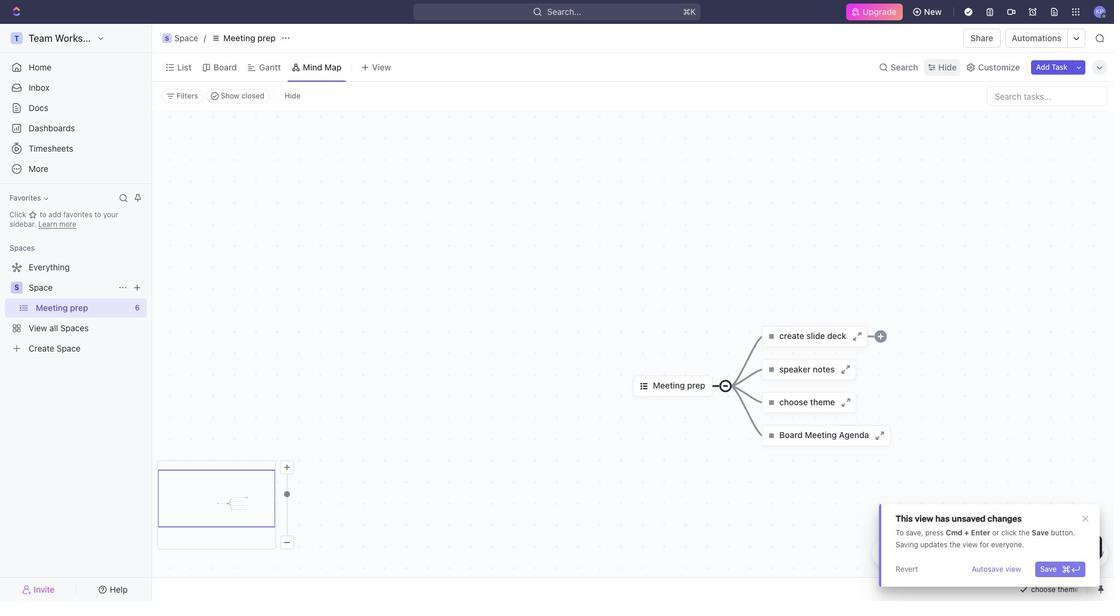 Task type: describe. For each thing, give the bounding box(es) containing it.
everyone.
[[992, 540, 1024, 549]]

cmd
[[948, 529, 964, 538]]

create
[[29, 343, 54, 353]]

search...
[[547, 7, 581, 17]]

share button
[[964, 29, 1001, 48]]

1 horizontal spatial the
[[1018, 529, 1029, 538]]

favorites
[[10, 193, 41, 202]]

hide inside button
[[285, 91, 301, 100]]

0 vertical spatial prep
[[258, 33, 276, 43]]

map
[[325, 62, 342, 72]]

learn
[[38, 220, 57, 229]]

0 vertical spatial space, , element
[[162, 33, 172, 43]]

+
[[966, 529, 970, 538]]

meeting prep inside tree
[[36, 303, 88, 313]]

filters button
[[162, 89, 204, 103]]

excel & csv
[[1066, 550, 1105, 558]]

kp button
[[1091, 2, 1110, 21]]

save,
[[909, 529, 926, 538]]

Search tasks... text field
[[988, 87, 1107, 105]]

click
[[1001, 529, 1016, 538]]

csv
[[1091, 550, 1105, 558]]

revert
[[899, 564, 921, 573]]

save inside this view has unsaved changes to save, press cmd + enter or click the save button. saving updates the view for everyone.
[[1031, 529, 1047, 538]]

create space
[[29, 343, 81, 353]]

closed
[[242, 91, 264, 100]]

automations
[[1012, 33, 1062, 43]]

save inside button
[[1039, 564, 1055, 573]]

help button
[[79, 581, 147, 598]]

prep inside tree
[[70, 303, 88, 313]]

show closed button
[[206, 89, 270, 103]]

1 horizontal spatial meeting prep
[[223, 33, 276, 43]]

list
[[177, 62, 192, 72]]

view for view
[[372, 62, 391, 72]]

task
[[1052, 62, 1068, 71]]

new
[[925, 7, 942, 17]]

meeting prep link inside tree
[[36, 299, 130, 318]]

add
[[49, 210, 61, 219]]

new button
[[908, 2, 949, 21]]

⌘k
[[683, 7, 696, 17]]

1 to from the left
[[40, 210, 47, 219]]

view button
[[357, 53, 457, 81]]

revert button
[[895, 561, 926, 576]]

home
[[29, 62, 51, 72]]

more
[[29, 164, 48, 174]]

upgrade link
[[846, 4, 903, 20]]

share
[[971, 33, 994, 43]]

autosave
[[973, 564, 1004, 573]]

everything
[[29, 262, 70, 272]]

more
[[59, 220, 76, 229]]

has
[[938, 515, 952, 524]]

dashboards
[[29, 123, 75, 133]]

unsaved
[[954, 515, 986, 524]]

changes
[[988, 515, 1021, 524]]

mind map
[[303, 62, 342, 72]]

view all spaces
[[29, 323, 89, 333]]

autosave view button
[[968, 561, 1025, 576]]

team
[[29, 33, 53, 44]]

hide button
[[280, 89, 305, 103]]

home link
[[5, 58, 147, 77]]

s for s space /
[[165, 35, 169, 42]]

dashboards link
[[5, 119, 147, 138]]

sidebar.
[[10, 220, 36, 229]]

board
[[214, 62, 237, 72]]

timesheets
[[29, 143, 73, 153]]

inbox
[[29, 82, 50, 93]]

excel
[[1066, 550, 1083, 558]]

gantt
[[259, 62, 281, 72]]

kp
[[1096, 8, 1104, 15]]

1 vertical spatial the
[[951, 540, 962, 549]]



Task type: locate. For each thing, give the bounding box(es) containing it.
filters
[[177, 91, 198, 100]]

0 horizontal spatial spaces
[[10, 244, 35, 253]]

1 vertical spatial spaces
[[60, 323, 89, 333]]

prep up view all spaces link
[[70, 303, 88, 313]]

enter
[[972, 529, 991, 538]]

meeting
[[223, 33, 255, 43], [36, 303, 68, 313]]

excel & csv link
[[1052, 539, 1109, 568]]

2 horizontal spatial view
[[1005, 564, 1021, 573]]

0 horizontal spatial meeting prep
[[36, 303, 88, 313]]

meeting up all
[[36, 303, 68, 313]]

0 horizontal spatial space, , element
[[11, 282, 23, 294]]

s left /
[[165, 35, 169, 42]]

invite
[[34, 584, 55, 594]]

2 vertical spatial view
[[1005, 564, 1021, 573]]

space for s
[[174, 33, 198, 43]]

view
[[918, 515, 936, 524], [964, 540, 979, 549], [1005, 564, 1021, 573]]

list link
[[175, 59, 192, 76]]

0 horizontal spatial to
[[40, 210, 47, 219]]

to add favorites to your sidebar.
[[10, 210, 118, 229]]

customize button
[[963, 59, 1024, 76]]

0 vertical spatial view
[[372, 62, 391, 72]]

1 horizontal spatial s
[[165, 35, 169, 42]]

view button
[[357, 59, 396, 76]]

search
[[891, 62, 919, 72]]

1 vertical spatial view
[[29, 323, 47, 333]]

s inside tree
[[14, 283, 19, 292]]

press
[[928, 529, 946, 538]]

t
[[14, 34, 19, 43]]

view for view all spaces
[[29, 323, 47, 333]]

1 vertical spatial s
[[14, 283, 19, 292]]

1 horizontal spatial view
[[964, 540, 979, 549]]

1 horizontal spatial hide
[[939, 62, 957, 72]]

2 vertical spatial space
[[57, 343, 81, 353]]

1 vertical spatial prep
[[70, 303, 88, 313]]

spaces down sidebar. at the left top of the page
[[10, 244, 35, 253]]

hide button
[[925, 59, 961, 76]]

docs link
[[5, 99, 147, 118]]

0 vertical spatial the
[[1018, 529, 1029, 538]]

view down everyone.
[[1005, 564, 1021, 573]]

gantt link
[[257, 59, 281, 76]]

s space /
[[165, 33, 206, 43]]

save down button.
[[1039, 564, 1055, 573]]

None range field
[[280, 475, 294, 536]]

0 horizontal spatial s
[[14, 283, 19, 292]]

mind map link
[[301, 59, 342, 76]]

team workspace, , element
[[11, 32, 23, 44]]

favorites button
[[5, 191, 53, 205]]

search button
[[876, 59, 922, 76]]

saving
[[899, 540, 921, 549]]

to
[[899, 529, 907, 538]]

1 vertical spatial meeting prep
[[36, 303, 88, 313]]

&
[[1085, 550, 1089, 558]]

add
[[1037, 62, 1050, 71]]

/
[[204, 33, 206, 43]]

view all spaces link
[[5, 319, 144, 338]]

for
[[981, 540, 990, 549]]

space down everything
[[29, 282, 53, 293]]

view inside tree
[[29, 323, 47, 333]]

team workspace
[[29, 33, 104, 44]]

hide
[[939, 62, 957, 72], [285, 91, 301, 100]]

0 horizontal spatial the
[[951, 540, 962, 549]]

space for create
[[57, 343, 81, 353]]

tree
[[5, 258, 147, 358]]

meeting prep
[[223, 33, 276, 43], [36, 303, 88, 313]]

1 horizontal spatial meeting
[[223, 33, 255, 43]]

0 vertical spatial hide
[[939, 62, 957, 72]]

customize
[[979, 62, 1020, 72]]

invite button
[[5, 581, 72, 598]]

view for this
[[918, 515, 936, 524]]

sidebar navigation
[[0, 24, 155, 601]]

this view has unsaved changes to save, press cmd + enter or click the save button. saving updates the view for everyone.
[[899, 515, 1073, 549]]

space link
[[29, 278, 113, 297]]

meeting prep link up view all spaces link
[[36, 299, 130, 318]]

to up learn
[[40, 210, 47, 219]]

view up save,
[[918, 515, 936, 524]]

1 vertical spatial meeting prep link
[[36, 299, 130, 318]]

0 horizontal spatial meeting
[[36, 303, 68, 313]]

learn more
[[38, 220, 76, 229]]

or
[[993, 529, 999, 538]]

0 vertical spatial meeting prep link
[[209, 31, 279, 45]]

meeting inside sidebar navigation
[[36, 303, 68, 313]]

0 vertical spatial save
[[1031, 529, 1047, 538]]

spaces inside tree
[[60, 323, 89, 333]]

save
[[1031, 529, 1047, 538], [1039, 564, 1055, 573]]

1 horizontal spatial space
[[57, 343, 81, 353]]

s inside s space /
[[165, 35, 169, 42]]

invite user image
[[22, 584, 31, 595]]

space down view all spaces link
[[57, 343, 81, 353]]

help
[[110, 584, 128, 594]]

0 vertical spatial s
[[165, 35, 169, 42]]

save button
[[1034, 561, 1083, 576]]

view inside button
[[372, 62, 391, 72]]

2 to from the left
[[94, 210, 101, 219]]

docs
[[29, 103, 48, 113]]

s left the space link
[[14, 283, 19, 292]]

0 horizontal spatial space
[[29, 282, 53, 293]]

to
[[40, 210, 47, 219], [94, 210, 101, 219]]

1 vertical spatial hide
[[285, 91, 301, 100]]

the right click
[[1018, 529, 1029, 538]]

meeting up board at the left of the page
[[223, 33, 255, 43]]

0 horizontal spatial hide
[[285, 91, 301, 100]]

view for autosave
[[1005, 564, 1021, 573]]

tree containing everything
[[5, 258, 147, 358]]

0 vertical spatial view
[[918, 515, 936, 524]]

upgrade
[[863, 7, 897, 17]]

1 vertical spatial space, , element
[[11, 282, 23, 294]]

board link
[[211, 59, 237, 76]]

1 horizontal spatial meeting prep link
[[209, 31, 279, 45]]

to left your
[[94, 210, 101, 219]]

0 vertical spatial spaces
[[10, 244, 35, 253]]

s
[[165, 35, 169, 42], [14, 283, 19, 292]]

view inside autosave view button
[[1005, 564, 1021, 573]]

workspace
[[55, 33, 104, 44]]

updates
[[923, 540, 949, 549]]

spaces up create space link
[[60, 323, 89, 333]]

1 horizontal spatial spaces
[[60, 323, 89, 333]]

help button
[[79, 581, 147, 598]]

timesheets link
[[5, 139, 147, 158]]

everything link
[[5, 258, 144, 277]]

space, , element
[[162, 33, 172, 43], [11, 282, 23, 294]]

1 horizontal spatial view
[[372, 62, 391, 72]]

space, , element left /
[[162, 33, 172, 43]]

0 vertical spatial meeting prep
[[223, 33, 276, 43]]

1 vertical spatial save
[[1039, 564, 1055, 573]]

autosave view
[[973, 564, 1021, 573]]

hide right closed
[[285, 91, 301, 100]]

meeting prep up view all spaces
[[36, 303, 88, 313]]

hide inside dropdown button
[[939, 62, 957, 72]]

2 horizontal spatial space
[[174, 33, 198, 43]]

add task
[[1037, 62, 1068, 71]]

create space link
[[5, 339, 144, 358]]

spaces
[[10, 244, 35, 253], [60, 323, 89, 333]]

view down +
[[964, 540, 979, 549]]

1 vertical spatial view
[[964, 540, 979, 549]]

0 vertical spatial space
[[174, 33, 198, 43]]

hide right search
[[939, 62, 957, 72]]

meeting prep link up board at the left of the page
[[209, 31, 279, 45]]

show
[[221, 91, 240, 100]]

space, , element inside tree
[[11, 282, 23, 294]]

the down cmd at the bottom right
[[951, 540, 962, 549]]

6
[[135, 303, 140, 312]]

inbox link
[[5, 78, 147, 97]]

add task button
[[1032, 60, 1073, 74]]

0 vertical spatial meeting
[[223, 33, 255, 43]]

0 horizontal spatial view
[[918, 515, 936, 524]]

save left button.
[[1031, 529, 1047, 538]]

1 horizontal spatial prep
[[258, 33, 276, 43]]

space
[[174, 33, 198, 43], [29, 282, 53, 293], [57, 343, 81, 353]]

space left /
[[174, 33, 198, 43]]

automations button
[[1006, 29, 1068, 47]]

mind
[[303, 62, 323, 72]]

0 horizontal spatial meeting prep link
[[36, 299, 130, 318]]

space, , element left the space link
[[11, 282, 23, 294]]

0 horizontal spatial prep
[[70, 303, 88, 313]]

view left all
[[29, 323, 47, 333]]

all
[[49, 323, 58, 333]]

0 horizontal spatial view
[[29, 323, 47, 333]]

prep up gantt
[[258, 33, 276, 43]]

view right map
[[372, 62, 391, 72]]

more button
[[5, 159, 147, 179]]

1 vertical spatial meeting
[[36, 303, 68, 313]]

favorites
[[63, 210, 92, 219]]

learn more link
[[38, 220, 76, 229]]

button.
[[1049, 529, 1073, 538]]

s for s
[[14, 283, 19, 292]]

1 horizontal spatial space, , element
[[162, 33, 172, 43]]

this
[[899, 515, 916, 524]]

meeting prep up gantt 'link'
[[223, 33, 276, 43]]

1 horizontal spatial to
[[94, 210, 101, 219]]

1 vertical spatial space
[[29, 282, 53, 293]]

click
[[10, 210, 28, 219]]

tree inside sidebar navigation
[[5, 258, 147, 358]]

show closed
[[221, 91, 264, 100]]



Task type: vqa. For each thing, say whether or not it's contained in the screenshot.
bottom Space, , element
yes



